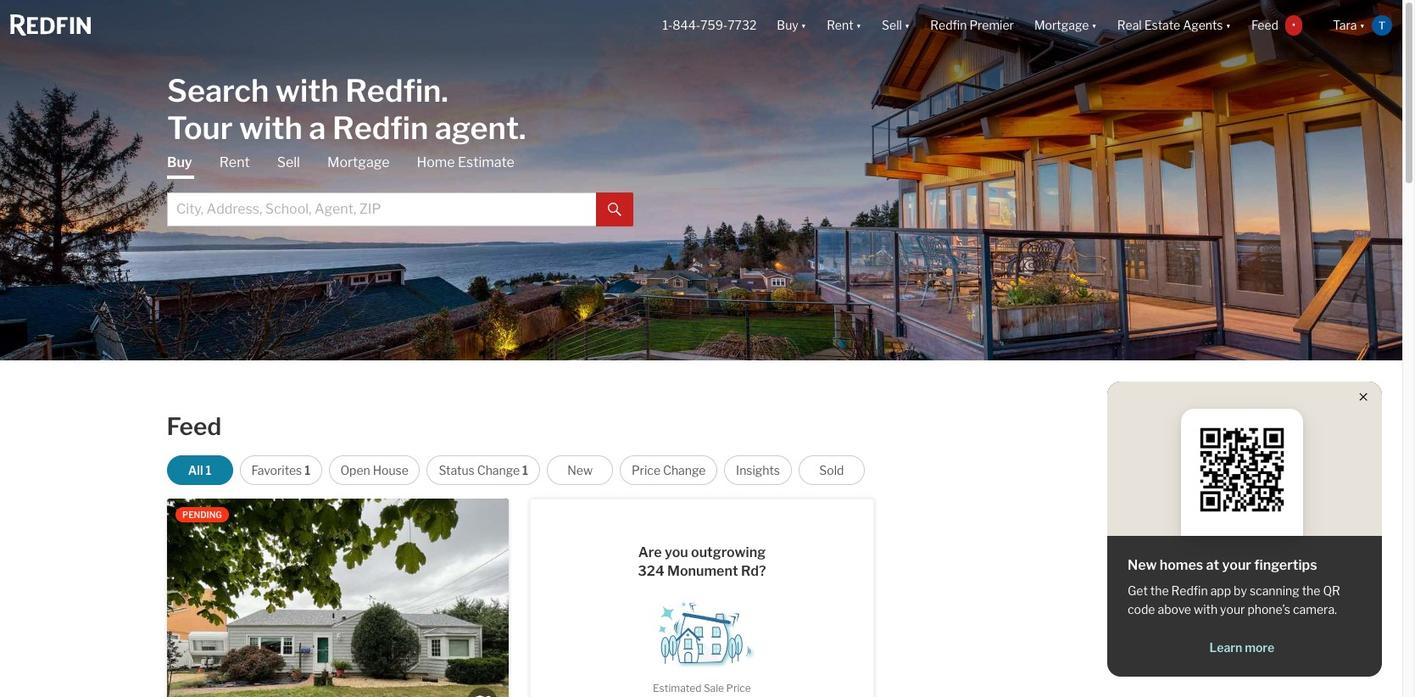 Task type: vqa. For each thing, say whether or not it's contained in the screenshot.
by
yes



Task type: locate. For each thing, give the bounding box(es) containing it.
0 horizontal spatial redfin
[[333, 109, 429, 146]]

▾ inside mortgage ▾ dropdown button
[[1092, 18, 1098, 33]]

mortgage for mortgage
[[327, 154, 390, 170]]

▾ right rent ▾ on the top right of page
[[905, 18, 911, 33]]

change inside radio
[[663, 463, 706, 478]]

1
[[206, 463, 212, 478], [305, 463, 311, 478], [523, 463, 528, 478]]

2 1 from the left
[[305, 463, 311, 478]]

rent for rent ▾
[[827, 18, 854, 33]]

redfin premier
[[931, 18, 1015, 33]]

rent
[[827, 18, 854, 33], [219, 154, 250, 170]]

price right new radio
[[632, 463, 661, 478]]

are you outgrowing 324 monument rd?
[[638, 545, 766, 580]]

estate
[[1145, 18, 1181, 33]]

sell inside tab list
[[277, 154, 300, 170]]

sell link
[[277, 153, 300, 172]]

▾ right tara
[[1360, 18, 1366, 33]]

▾ left real
[[1092, 18, 1098, 33]]

scanning
[[1250, 584, 1300, 598]]

▾ for tara ▾
[[1360, 18, 1366, 33]]

2 change from the left
[[663, 463, 706, 478]]

759-
[[701, 18, 728, 33]]

monument
[[668, 563, 739, 580]]

0 vertical spatial sell
[[882, 18, 902, 33]]

redfin up above
[[1172, 584, 1209, 598]]

sell for sell
[[277, 154, 300, 170]]

1 inside "favorites" radio
[[305, 463, 311, 478]]

0 horizontal spatial new
[[568, 463, 593, 478]]

1 right the favorites at the left bottom
[[305, 463, 311, 478]]

estimated
[[653, 682, 702, 695]]

2 ▾ from the left
[[856, 18, 862, 33]]

the
[[1151, 584, 1169, 598], [1303, 584, 1321, 598]]

0 horizontal spatial rent
[[219, 154, 250, 170]]

1 horizontal spatial 1
[[305, 463, 311, 478]]

above
[[1158, 602, 1192, 617]]

Price Change radio
[[620, 456, 718, 485]]

redfin premier button
[[921, 0, 1025, 51]]

tour
[[167, 109, 233, 146]]

1 left new radio
[[523, 463, 528, 478]]

buy
[[777, 18, 799, 33], [167, 154, 192, 170]]

1 ▾ from the left
[[801, 18, 807, 33]]

1 vertical spatial redfin
[[333, 109, 429, 146]]

mortgage inside dropdown button
[[1035, 18, 1090, 33]]

1 1 from the left
[[206, 463, 212, 478]]

0 vertical spatial mortgage
[[1035, 18, 1090, 33]]

2 the from the left
[[1303, 584, 1321, 598]]

new
[[568, 463, 593, 478], [1128, 557, 1157, 573]]

mortgage ▾ button
[[1025, 0, 1108, 51]]

2 horizontal spatial 1
[[523, 463, 528, 478]]

sold
[[820, 463, 844, 478]]

0 vertical spatial redfin
[[931, 18, 967, 33]]

1 horizontal spatial sell
[[882, 18, 902, 33]]

status change 1
[[439, 463, 528, 478]]

redfin inside get the redfin app by scanning the qr code above with your phone's camera.
[[1172, 584, 1209, 598]]

1 horizontal spatial change
[[663, 463, 706, 478]]

price change
[[632, 463, 706, 478]]

0 horizontal spatial sell
[[277, 154, 300, 170]]

real
[[1118, 18, 1142, 33]]

buy down "tour"
[[167, 154, 192, 170]]

▾ for mortgage ▾
[[1092, 18, 1098, 33]]

1-844-759-7732
[[663, 18, 757, 33]]

2 vertical spatial redfin
[[1172, 584, 1209, 598]]

3 photo of 111 elliot st, merrick, ny 11566 image from the left
[[509, 499, 851, 697]]

fingertips
[[1255, 557, 1318, 573]]

more
[[1245, 640, 1275, 655]]

•
[[1293, 18, 1296, 31]]

you
[[665, 545, 689, 561]]

1 horizontal spatial feed
[[1252, 18, 1279, 33]]

the up camera.
[[1303, 584, 1321, 598]]

Favorites radio
[[240, 456, 322, 485]]

your inside get the redfin app by scanning the qr code above with your phone's camera.
[[1221, 602, 1246, 617]]

tab list
[[167, 153, 634, 226]]

redfin left premier
[[931, 18, 967, 33]]

home estimate link
[[417, 153, 515, 172]]

change right status
[[477, 463, 520, 478]]

2 photo of 111 elliot st, merrick, ny 11566 image from the left
[[167, 499, 509, 697]]

feed up all
[[167, 412, 222, 441]]

7732
[[728, 18, 757, 33]]

your right at
[[1223, 557, 1252, 573]]

change
[[477, 463, 520, 478], [663, 463, 706, 478]]

1-
[[663, 18, 673, 33]]

buy ▾ button
[[767, 0, 817, 51]]

code
[[1128, 602, 1156, 617]]

all
[[188, 463, 203, 478]]

your down by
[[1221, 602, 1246, 617]]

buy ▾ button
[[777, 0, 807, 51]]

buy inside tab list
[[167, 154, 192, 170]]

price inside radio
[[632, 463, 661, 478]]

sell ▾ button
[[882, 0, 911, 51]]

buy link
[[167, 153, 192, 179]]

home
[[417, 154, 455, 170]]

0 vertical spatial your
[[1223, 557, 1252, 573]]

mortgage ▾
[[1035, 18, 1098, 33]]

redfin up the mortgage link
[[333, 109, 429, 146]]

0 vertical spatial price
[[632, 463, 661, 478]]

1 horizontal spatial rent
[[827, 18, 854, 33]]

0 horizontal spatial change
[[477, 463, 520, 478]]

buy inside dropdown button
[[777, 18, 799, 33]]

change left insights
[[663, 463, 706, 478]]

Insights radio
[[725, 456, 792, 485]]

▾ inside buy ▾ dropdown button
[[801, 18, 807, 33]]

0 horizontal spatial 1
[[206, 463, 212, 478]]

rent inside dropdown button
[[827, 18, 854, 33]]

0 horizontal spatial the
[[1151, 584, 1169, 598]]

option group containing all
[[167, 456, 865, 485]]

6 ▾ from the left
[[1360, 18, 1366, 33]]

Sold radio
[[799, 456, 865, 485]]

▾ for buy ▾
[[801, 18, 807, 33]]

1 vertical spatial your
[[1221, 602, 1246, 617]]

4 ▾ from the left
[[1092, 18, 1098, 33]]

0 vertical spatial new
[[568, 463, 593, 478]]

premier
[[970, 18, 1015, 33]]

All radio
[[167, 456, 233, 485]]

redfin
[[931, 18, 967, 33], [333, 109, 429, 146], [1172, 584, 1209, 598]]

rent ▾
[[827, 18, 862, 33]]

sell inside dropdown button
[[882, 18, 902, 33]]

new homes at your fingertips
[[1128, 557, 1318, 573]]

sale
[[704, 682, 724, 695]]

with inside get the redfin app by scanning the qr code above with your phone's camera.
[[1194, 602, 1218, 617]]

new inside radio
[[568, 463, 593, 478]]

rent down "tour"
[[219, 154, 250, 170]]

0 horizontal spatial mortgage
[[327, 154, 390, 170]]

1 change from the left
[[477, 463, 520, 478]]

buy right 7732
[[777, 18, 799, 33]]

redfin.
[[345, 72, 449, 109]]

2 horizontal spatial redfin
[[1172, 584, 1209, 598]]

app install qr code image
[[1195, 422, 1290, 517]]

5 ▾ from the left
[[1226, 18, 1232, 33]]

mortgage inside tab list
[[327, 154, 390, 170]]

1 horizontal spatial new
[[1128, 557, 1157, 573]]

1 inside the all option
[[206, 463, 212, 478]]

▾ inside rent ▾ dropdown button
[[856, 18, 862, 33]]

sell ▾
[[882, 18, 911, 33]]

▾ inside sell ▾ dropdown button
[[905, 18, 911, 33]]

home estimate
[[417, 154, 515, 170]]

Status Change radio
[[427, 456, 540, 485]]

0 horizontal spatial buy
[[167, 154, 192, 170]]

search with redfin. tour with a redfin agent.
[[167, 72, 526, 146]]

price
[[632, 463, 661, 478], [727, 682, 751, 695]]

▾
[[801, 18, 807, 33], [856, 18, 862, 33], [905, 18, 911, 33], [1092, 18, 1098, 33], [1226, 18, 1232, 33], [1360, 18, 1366, 33]]

new for new
[[568, 463, 593, 478]]

feed left •
[[1252, 18, 1279, 33]]

sell right rent ▾ on the top right of page
[[882, 18, 902, 33]]

0 vertical spatial buy
[[777, 18, 799, 33]]

▾ right agents
[[1226, 18, 1232, 33]]

▾ left rent ▾ on the top right of page
[[801, 18, 807, 33]]

your
[[1223, 557, 1252, 573], [1221, 602, 1246, 617]]

3 1 from the left
[[523, 463, 528, 478]]

1 vertical spatial rent
[[219, 154, 250, 170]]

0 vertical spatial rent
[[827, 18, 854, 33]]

house
[[373, 463, 409, 478]]

change inside option
[[477, 463, 520, 478]]

price right sale
[[727, 682, 751, 695]]

0 horizontal spatial price
[[632, 463, 661, 478]]

1 vertical spatial mortgage
[[327, 154, 390, 170]]

mortgage left real
[[1035, 18, 1090, 33]]

open house
[[340, 463, 409, 478]]

mortgage for mortgage ▾
[[1035, 18, 1090, 33]]

New radio
[[547, 456, 613, 485]]

sell
[[882, 18, 902, 33], [277, 154, 300, 170]]

▾ for sell ▾
[[905, 18, 911, 33]]

with
[[276, 72, 339, 109], [239, 109, 303, 146], [1194, 602, 1218, 617]]

1 vertical spatial feed
[[167, 412, 222, 441]]

the right get
[[1151, 584, 1169, 598]]

1 horizontal spatial mortgage
[[1035, 18, 1090, 33]]

change for status
[[477, 463, 520, 478]]

mortgage ▾ button
[[1035, 0, 1098, 51]]

1 vertical spatial new
[[1128, 557, 1157, 573]]

1 horizontal spatial price
[[727, 682, 751, 695]]

1 horizontal spatial the
[[1303, 584, 1321, 598]]

1 vertical spatial sell
[[277, 154, 300, 170]]

photo of 111 elliot st, merrick, ny 11566 image
[[0, 499, 167, 697], [167, 499, 509, 697], [509, 499, 851, 697]]

mortgage up city, address, school, agent, zip search box
[[327, 154, 390, 170]]

camera.
[[1294, 602, 1338, 617]]

sell right rent link on the top left of the page
[[277, 154, 300, 170]]

1 horizontal spatial redfin
[[931, 18, 967, 33]]

feed
[[1252, 18, 1279, 33], [167, 412, 222, 441]]

rent inside tab list
[[219, 154, 250, 170]]

▾ inside real estate agents ▾ "link"
[[1226, 18, 1232, 33]]

1 horizontal spatial buy
[[777, 18, 799, 33]]

1 vertical spatial buy
[[167, 154, 192, 170]]

mortgage
[[1035, 18, 1090, 33], [327, 154, 390, 170]]

▾ left sell ▾
[[856, 18, 862, 33]]

0 vertical spatial feed
[[1252, 18, 1279, 33]]

outgrowing
[[691, 545, 766, 561]]

1 right all
[[206, 463, 212, 478]]

option group
[[167, 456, 865, 485]]

3 ▾ from the left
[[905, 18, 911, 33]]

are
[[639, 545, 662, 561]]

learn
[[1210, 640, 1243, 655]]

rent right buy ▾
[[827, 18, 854, 33]]

1 vertical spatial price
[[727, 682, 751, 695]]



Task type: describe. For each thing, give the bounding box(es) containing it.
▾ for rent ▾
[[856, 18, 862, 33]]

1 the from the left
[[1151, 584, 1169, 598]]

redfin inside button
[[931, 18, 967, 33]]

1 photo of 111 elliot st, merrick, ny 11566 image from the left
[[0, 499, 167, 697]]

phone's
[[1248, 602, 1291, 617]]

status
[[439, 463, 475, 478]]

1 for favorites 1
[[305, 463, 311, 478]]

get the redfin app by scanning the qr code above with your phone's camera.
[[1128, 584, 1341, 617]]

all 1
[[188, 463, 212, 478]]

0 horizontal spatial feed
[[167, 412, 222, 441]]

pending
[[182, 510, 222, 520]]

buy for buy
[[167, 154, 192, 170]]

rent ▾ button
[[817, 0, 872, 51]]

Open House radio
[[329, 456, 420, 485]]

favorites
[[252, 463, 302, 478]]

qr
[[1324, 584, 1341, 598]]

1 for all 1
[[206, 463, 212, 478]]

real estate agents ▾
[[1118, 18, 1232, 33]]

an image of a house image
[[648, 595, 757, 669]]

change for price
[[663, 463, 706, 478]]

buy for buy ▾
[[777, 18, 799, 33]]

agent.
[[435, 109, 526, 146]]

324
[[638, 563, 665, 580]]

by
[[1234, 584, 1248, 598]]

rd?
[[741, 563, 766, 580]]

open
[[340, 463, 370, 478]]

1 inside status change option
[[523, 463, 528, 478]]

sell ▾ button
[[872, 0, 921, 51]]

rent ▾ button
[[827, 0, 862, 51]]

submit search image
[[608, 203, 622, 217]]

homes
[[1160, 557, 1204, 573]]

buy ▾
[[777, 18, 807, 33]]

user photo image
[[1373, 15, 1393, 36]]

a
[[309, 109, 326, 146]]

app
[[1211, 584, 1232, 598]]

estimated sale price
[[653, 682, 751, 695]]

at
[[1207, 557, 1220, 573]]

learn more link
[[1128, 640, 1357, 656]]

redfin inside 'search with redfin. tour with a redfin agent.'
[[333, 109, 429, 146]]

mortgage link
[[327, 153, 390, 172]]

City, Address, School, Agent, ZIP search field
[[167, 192, 596, 226]]

estimate
[[458, 154, 515, 170]]

new for new homes at your fingertips
[[1128, 557, 1157, 573]]

insights
[[736, 463, 780, 478]]

1-844-759-7732 link
[[663, 18, 757, 33]]

rent for rent
[[219, 154, 250, 170]]

tara ▾
[[1334, 18, 1366, 33]]

rent link
[[219, 153, 250, 172]]

agents
[[1184, 18, 1224, 33]]

real estate agents ▾ link
[[1118, 0, 1232, 51]]

tara
[[1334, 18, 1358, 33]]

learn more
[[1210, 640, 1275, 655]]

sell for sell ▾
[[882, 18, 902, 33]]

favorites 1
[[252, 463, 311, 478]]

get
[[1128, 584, 1148, 598]]

search
[[167, 72, 269, 109]]

844-
[[673, 18, 701, 33]]

tab list containing buy
[[167, 153, 634, 226]]

real estate agents ▾ button
[[1108, 0, 1242, 51]]



